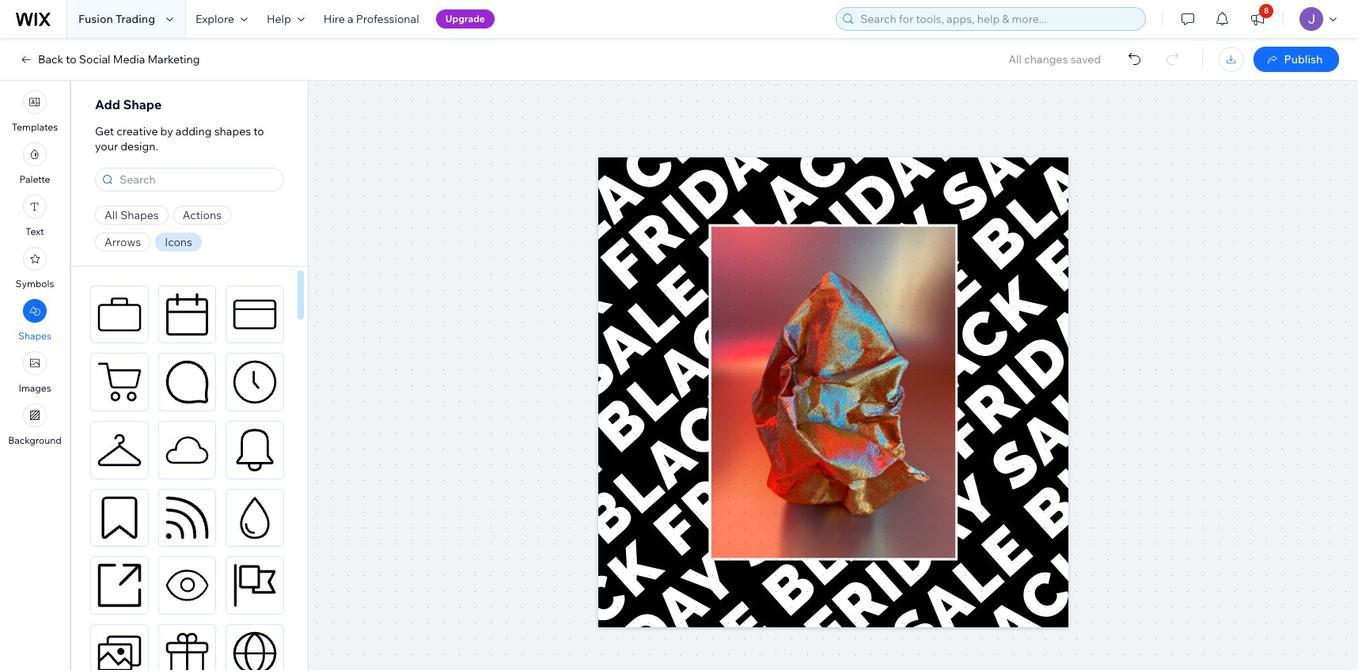 Task type: describe. For each thing, give the bounding box(es) containing it.
upgrade button
[[436, 10, 495, 29]]

actions
[[183, 208, 222, 223]]

all shapes
[[105, 208, 159, 223]]

shapes
[[214, 124, 251, 139]]

media
[[113, 52, 145, 67]]

templates button
[[12, 90, 58, 133]]

shape
[[123, 97, 162, 112]]

hire
[[324, 12, 345, 26]]

changes
[[1025, 52, 1069, 67]]

background
[[8, 435, 62, 447]]

a
[[348, 12, 354, 26]]

trading
[[116, 12, 155, 26]]

all for all changes saved
[[1009, 52, 1022, 67]]

images
[[19, 383, 51, 394]]

publish button
[[1254, 47, 1340, 72]]

back
[[38, 52, 63, 67]]

symbols button
[[15, 247, 54, 290]]

Search field
[[115, 169, 279, 191]]

add shape
[[95, 97, 162, 112]]

back to social media marketing
[[38, 52, 200, 67]]

professional
[[356, 12, 419, 26]]

back to social media marketing button
[[19, 52, 200, 67]]

Search for tools, apps, help & more... field
[[856, 8, 1141, 30]]

help button
[[257, 0, 314, 38]]

fusion trading
[[78, 12, 155, 26]]

images button
[[19, 352, 51, 394]]

social
[[79, 52, 111, 67]]

palette
[[19, 173, 50, 185]]

background button
[[8, 404, 62, 447]]

templates
[[12, 121, 58, 133]]



Task type: vqa. For each thing, say whether or not it's contained in the screenshot.
Icons
yes



Task type: locate. For each thing, give the bounding box(es) containing it.
symbols
[[15, 278, 54, 290]]

saved
[[1071, 52, 1102, 67]]

1 horizontal spatial to
[[254, 124, 264, 139]]

0 horizontal spatial to
[[66, 52, 77, 67]]

adding
[[176, 124, 212, 139]]

1 horizontal spatial shapes
[[120, 208, 159, 223]]

1 vertical spatial all
[[105, 208, 118, 223]]

palette button
[[19, 143, 50, 185]]

to right back
[[66, 52, 77, 67]]

text
[[26, 226, 44, 238]]

1 horizontal spatial all
[[1009, 52, 1022, 67]]

arrows
[[105, 235, 141, 249]]

hire a professional
[[324, 12, 419, 26]]

all for all shapes
[[105, 208, 118, 223]]

1 vertical spatial shapes
[[18, 330, 51, 342]]

all changes saved
[[1009, 52, 1102, 67]]

shapes inside menu
[[18, 330, 51, 342]]

design.
[[121, 139, 158, 154]]

1 vertical spatial to
[[254, 124, 264, 139]]

help
[[267, 12, 291, 26]]

0 vertical spatial shapes
[[120, 208, 159, 223]]

to inside get creative by adding shapes to your design.
[[254, 124, 264, 139]]

shapes
[[120, 208, 159, 223], [18, 330, 51, 342]]

8 button
[[1241, 0, 1276, 38]]

menu containing templates
[[0, 86, 70, 451]]

add
[[95, 97, 120, 112]]

publish
[[1285, 52, 1324, 67]]

to right 'shapes' at top
[[254, 124, 264, 139]]

all left "changes"
[[1009, 52, 1022, 67]]

marketing
[[148, 52, 200, 67]]

your
[[95, 139, 118, 154]]

8
[[1265, 6, 1270, 16]]

all up arrows
[[105, 208, 118, 223]]

get
[[95, 124, 114, 139]]

text button
[[23, 195, 47, 238]]

shapes up arrows
[[120, 208, 159, 223]]

hire a professional link
[[314, 0, 429, 38]]

by
[[160, 124, 173, 139]]

0 horizontal spatial all
[[105, 208, 118, 223]]

to
[[66, 52, 77, 67], [254, 124, 264, 139]]

menu
[[0, 86, 70, 451]]

0 horizontal spatial shapes
[[18, 330, 51, 342]]

all
[[1009, 52, 1022, 67], [105, 208, 118, 223]]

creative
[[117, 124, 158, 139]]

shapes up images button
[[18, 330, 51, 342]]

icons
[[165, 235, 192, 249]]

fusion
[[78, 12, 113, 26]]

explore
[[196, 12, 234, 26]]

shapes button
[[18, 299, 51, 342]]

0 vertical spatial all
[[1009, 52, 1022, 67]]

upgrade
[[446, 13, 485, 25]]

get creative by adding shapes to your design.
[[95, 124, 264, 154]]

0 vertical spatial to
[[66, 52, 77, 67]]



